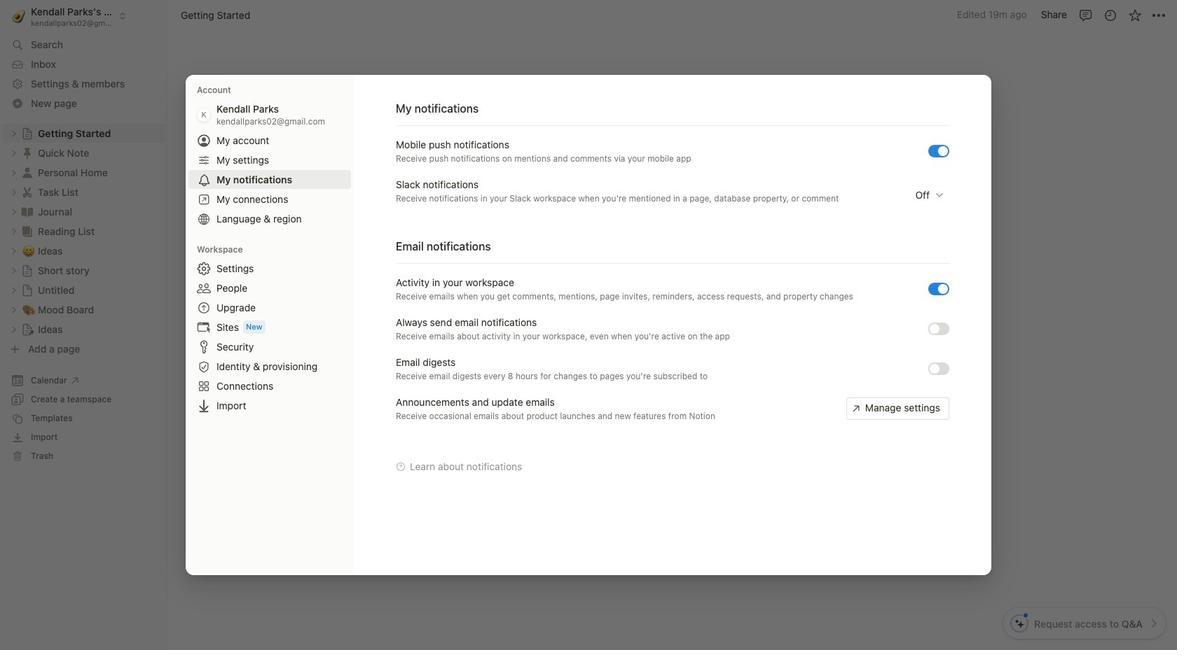 Task type: vqa. For each thing, say whether or not it's contained in the screenshot.
the topmost Open image
no



Task type: describe. For each thing, give the bounding box(es) containing it.
👋 image
[[426, 154, 440, 172]]

favorite image
[[1128, 8, 1142, 22]]

updates image
[[1103, 8, 1117, 22]]

comments image
[[1079, 8, 1093, 22]]



Task type: locate. For each thing, give the bounding box(es) containing it.
🥑 image
[[12, 7, 25, 25]]



